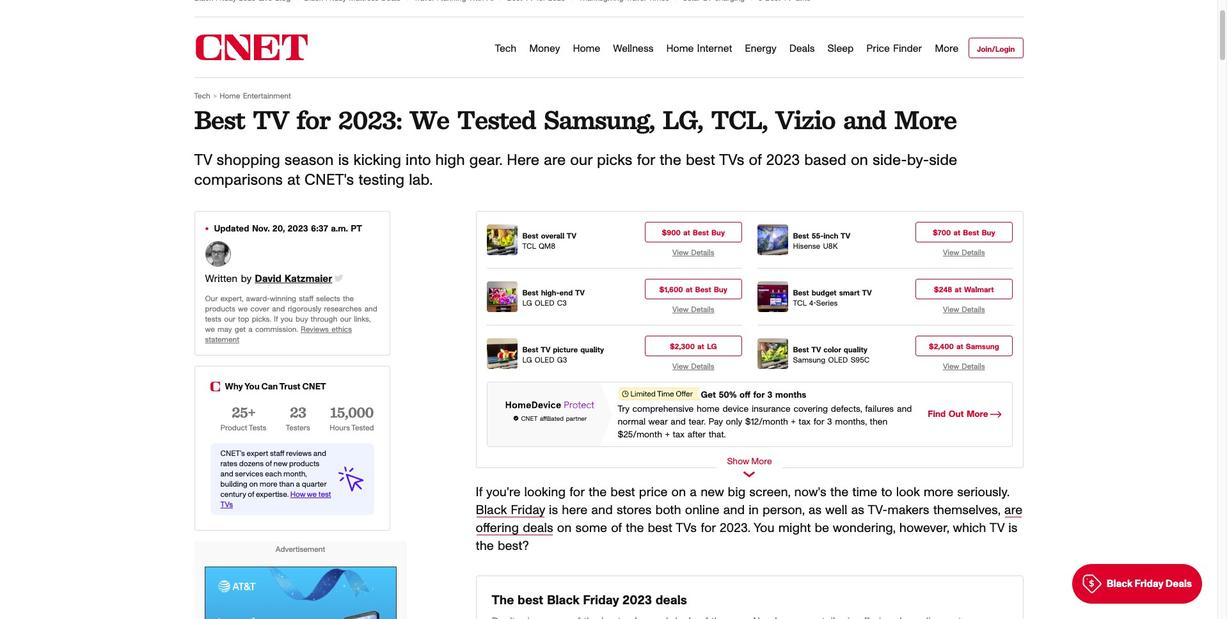 Task type: describe. For each thing, give the bounding box(es) containing it.
of inside tv shopping season is kicking into high gear. here are our picks for the best tvs of 2023 based on side-by-side comparisons at cnet's testing lab.
[[749, 153, 762, 168]]

0 horizontal spatial deals
[[790, 43, 815, 53]]

seriously.
[[958, 487, 1010, 500]]

picks.
[[252, 316, 271, 324]]

price finder link
[[867, 28, 923, 69]]

samsung,
[[544, 104, 655, 136]]

cnet logo image
[[210, 382, 220, 392]]

best right the
[[518, 595, 544, 608]]

be
[[815, 523, 830, 535]]

comprehensive
[[633, 405, 694, 414]]

rigorously
[[288, 306, 321, 313]]

than
[[279, 481, 294, 489]]

more
[[895, 104, 957, 136]]

view for $700
[[944, 249, 960, 257]]

and up 2023.
[[724, 505, 745, 518]]

on inside on some of the best tvs for 2023. you might be wondering, however, which tv is the best?
[[558, 523, 572, 535]]

show
[[727, 458, 750, 467]]

a inside if you're looking for the best price on a new big screen, now's the time to look more seriously. black friday is here and stores both online and in person, as well as tv-makers themselves,
[[690, 487, 697, 500]]

affiliated
[[540, 416, 564, 423]]

staff inside our expert, award-winning staff selects the products we cover and rigorously researches and tests our top picks. if you buy through our links, we may get a commission.
[[299, 295, 314, 303]]

at for best tv picture quality lg oled g3
[[698, 343, 705, 351]]

0 horizontal spatial cnet
[[302, 383, 326, 392]]

$1,600
[[660, 286, 684, 294]]

winning
[[270, 295, 296, 303]]

the
[[492, 595, 514, 608]]

20,
[[273, 225, 285, 234]]

$700
[[933, 229, 952, 237]]

for up season
[[297, 104, 330, 136]]

tv inside tv shopping season is kicking into high gear. here are our picks for the best tvs of 2023 based on side-by-side comparisons at cnet's testing lab.
[[194, 153, 212, 168]]

25+
[[232, 404, 255, 422]]

products inside our expert, award-winning staff selects the products we cover and rigorously researches and tests our top picks. if you buy through our links, we may get a commission.
[[205, 306, 236, 313]]

color
[[824, 347, 842, 354]]

are inside tv shopping season is kicking into high gear. here are our picks for the best tvs of 2023 based on side-by-side comparisons at cnet's testing lab.
[[544, 153, 566, 168]]

series
[[817, 300, 838, 308]]

tvs inside on some of the best tvs for 2023. you might be wondering, however, which tv is the best?
[[676, 523, 697, 535]]

big
[[728, 487, 746, 500]]

updated
[[214, 225, 249, 234]]

kicking
[[354, 153, 401, 168]]

is inside on some of the best tvs for 2023. you might be wondering, however, which tv is the best?
[[1009, 523, 1018, 535]]

stores
[[617, 505, 652, 518]]

tv inside best 55-inch tv hisense u8k
[[841, 233, 851, 240]]

tv down entertainment
[[253, 104, 289, 136]]

3 inside try comprehensive home device insurance covering defects, failures and normal wear and tear. pay only $12/month + tax for 3 months, then $25/month + tax after that.
[[828, 418, 833, 427]]

cnet's
[[221, 450, 245, 458]]

2023 inside tv shopping season is kicking into high gear. here are our picks for the best tvs of 2023 based on side-by-side comparisons at cnet's testing lab.
[[767, 153, 800, 168]]

staff inside the cnet's expert staff reviews and rates dozens of new products and services each month, building on more than a quarter century of expertise.
[[270, 450, 284, 458]]

55-
[[812, 233, 824, 240]]

product
[[221, 425, 247, 432]]

0 horizontal spatial our
[[224, 316, 235, 324]]

2023.
[[720, 523, 751, 535]]

for right off
[[754, 391, 765, 400]]

best high-end tv lg oled c3
[[523, 290, 585, 308]]

1 horizontal spatial tech
[[495, 43, 517, 53]]

end
[[560, 290, 573, 297]]

insurance
[[752, 405, 791, 414]]

our inside tv shopping season is kicking into high gear. here are our picks for the best tvs of 2023 based on side-by-side comparisons at cnet's testing lab.
[[570, 153, 593, 168]]

oled for picture
[[535, 357, 555, 365]]

view for $2,400
[[944, 363, 960, 371]]

time
[[853, 487, 878, 500]]

katzmaier
[[285, 274, 333, 284]]

g3
[[557, 357, 567, 365]]

best for best tv for 2023: we tested samsung, lg, tcl, vizio and more
[[194, 104, 245, 136]]

oled for color
[[829, 357, 848, 365]]

best for best budget smart tv tcl 4-series
[[794, 290, 810, 297]]

inch
[[824, 233, 839, 240]]

0 horizontal spatial we
[[205, 326, 215, 334]]

home internet
[[667, 43, 733, 53]]

1 vertical spatial cnet
[[521, 416, 538, 423]]

on some of the best tvs for 2023. you might be wondering, however, which tv is the best?
[[476, 523, 1018, 553]]

you're
[[487, 487, 521, 500]]

best right $1,600
[[696, 286, 712, 294]]

off
[[740, 391, 751, 400]]

new inside if you're looking for the best price on a new big screen, now's the time to look more seriously. black friday is here and stores both online and in person, as well as tv-makers themselves,
[[701, 487, 724, 500]]

lg for best high-end tv lg oled c3
[[523, 300, 532, 308]]

award-
[[246, 295, 270, 303]]

view details for $248
[[944, 306, 986, 314]]

on inside tv shopping season is kicking into high gear. here are our picks for the best tvs of 2023 based on side-by-side comparisons at cnet's testing lab.
[[851, 153, 869, 168]]

oled for end
[[535, 300, 555, 308]]

we
[[410, 104, 449, 136]]

view details for $1,600
[[673, 306, 715, 314]]

then
[[870, 418, 888, 427]]

0 horizontal spatial 3
[[768, 391, 773, 400]]

best budget smart tv tcl 4-series
[[794, 290, 872, 308]]

for inside if you're looking for the best price on a new big screen, now's the time to look more seriously. black friday is here and stores both online and in person, as well as tv-makers themselves,
[[570, 487, 585, 500]]

and right reviews
[[314, 450, 326, 458]]

tv inside on some of the best tvs for 2023. you might be wondering, however, which tv is the best?
[[990, 523, 1005, 535]]

tested inside 15,000 hours tested
[[352, 425, 374, 432]]

best inside if you're looking for the best price on a new big screen, now's the time to look more seriously. black friday is here and stores both online and in person, as well as tv-makers themselves,
[[611, 487, 636, 500]]

internet
[[698, 43, 733, 53]]

best?
[[498, 541, 529, 553]]

wear
[[649, 418, 668, 427]]

best 55-inch tv hisense u8k
[[794, 233, 851, 251]]

tests
[[249, 425, 267, 432]]

23
[[290, 404, 306, 422]]

and left tear.
[[671, 418, 686, 427]]

in
[[749, 505, 759, 518]]

the up well
[[831, 487, 849, 500]]

best for best overall tv tcl qm8
[[523, 233, 539, 240]]

home for home entertainment
[[220, 92, 240, 100]]

1 horizontal spatial 2023
[[623, 595, 652, 608]]

best overall tv tcl qm8
[[523, 233, 577, 251]]

black friday link
[[476, 505, 545, 518]]

trending element
[[194, 0, 1024, 17]]

cnet's expert staff reviews and rates dozens of new products and services each month, building on more than a quarter century of expertise.
[[221, 450, 327, 499]]

the up the some at the left bottom
[[589, 487, 607, 500]]

why
[[225, 383, 243, 392]]

energy
[[745, 43, 777, 53]]

how
[[290, 491, 306, 499]]

details for $900
[[692, 249, 715, 257]]

quality for best tv picture quality
[[581, 347, 604, 354]]

1 horizontal spatial we
[[238, 306, 248, 313]]

home entertainment link
[[220, 92, 291, 100]]

the down offering
[[476, 541, 494, 553]]

well
[[826, 505, 848, 518]]

we inside how we test tvs
[[307, 491, 317, 499]]

more inside show more "button"
[[752, 458, 772, 467]]

1 as from the left
[[809, 505, 822, 518]]

high-
[[541, 290, 560, 297]]

products inside the cnet's expert staff reviews and rates dozens of new products and services each month, building on more than a quarter century of expertise.
[[289, 461, 320, 468]]

of inside on some of the best tvs for 2023. you might be wondering, however, which tv is the best?
[[611, 523, 622, 535]]

why you can trust cnet
[[225, 383, 326, 392]]

more right finder
[[935, 43, 959, 53]]

high
[[436, 153, 465, 168]]

view for $900
[[673, 249, 689, 257]]

tvs inside how we test tvs
[[221, 502, 233, 509]]

for inside tv shopping season is kicking into high gear. here are our picks for the best tvs of 2023 based on side-by-side comparisons at cnet's testing lab.
[[637, 153, 656, 168]]

tcl,
[[711, 104, 768, 136]]

u8k
[[824, 243, 838, 251]]

0 horizontal spatial tax
[[673, 431, 685, 440]]

best inside on some of the best tvs for 2023. you might be wondering, however, which tv is the best?
[[648, 523, 673, 535]]

may
[[218, 326, 232, 334]]

$1,600 at best buy link
[[645, 279, 742, 302]]

offering
[[476, 523, 519, 535]]

best inside tv shopping season is kicking into high gear. here are our picks for the best tvs of 2023 based on side-by-side comparisons at cnet's testing lab.
[[686, 153, 716, 168]]

test
[[319, 491, 331, 499]]

only
[[726, 418, 743, 427]]

expert
[[247, 450, 268, 458]]

selects
[[316, 295, 340, 303]]

normal
[[618, 418, 646, 427]]

testing
[[359, 173, 405, 188]]

a inside our expert, award-winning staff selects the products we cover and rigorously researches and tests our top picks. if you buy through our links, we may get a commission.
[[248, 326, 253, 334]]

of up each
[[265, 461, 272, 468]]

are offering deals
[[476, 505, 1023, 535]]

picks
[[597, 153, 633, 168]]

tv inside best budget smart tv tcl 4-series
[[863, 290, 872, 297]]

side-
[[873, 153, 908, 168]]

statement
[[205, 336, 239, 344]]

quality for best tv color quality
[[844, 347, 868, 354]]

at for best high-end tv lg oled c3
[[686, 286, 693, 294]]

services
[[235, 471, 263, 478]]

nov.
[[252, 225, 270, 234]]

buy for $900 at best buy
[[712, 229, 725, 237]]

1 horizontal spatial our
[[340, 316, 351, 324]]

for inside on some of the best tvs for 2023. you might be wondering, however, which tv is the best?
[[701, 523, 716, 535]]

might
[[779, 523, 811, 535]]

and up the some at the left bottom
[[592, 505, 613, 518]]

at for best overall tv tcl qm8
[[684, 229, 691, 237]]

lg,
[[663, 104, 703, 136]]

lg for best tv picture quality lg oled g3
[[523, 357, 532, 365]]

out
[[949, 411, 965, 420]]

best for best high-end tv lg oled c3
[[523, 290, 539, 297]]

$2,400 at samsung
[[929, 343, 1000, 351]]

can
[[261, 383, 278, 392]]

view details for $2,300
[[673, 363, 715, 371]]

price
[[639, 487, 668, 500]]



Task type: locate. For each thing, give the bounding box(es) containing it.
view details for $700
[[944, 249, 986, 257]]

at down season
[[287, 173, 300, 188]]

and up side-
[[844, 104, 887, 136]]

tcl inside best budget smart tv tcl 4-series
[[794, 300, 807, 308]]

as
[[809, 505, 822, 518], [852, 505, 865, 518]]

details down the walmart
[[962, 306, 986, 314]]

at
[[287, 173, 300, 188], [684, 229, 691, 237], [954, 229, 961, 237], [686, 286, 693, 294], [955, 286, 962, 294], [698, 343, 705, 351], [957, 343, 964, 351]]

best left the high-
[[523, 290, 539, 297]]

1 horizontal spatial products
[[289, 461, 320, 468]]

1 vertical spatial tested
[[352, 425, 374, 432]]

0 horizontal spatial new
[[274, 461, 288, 468]]

1 vertical spatial tech
[[194, 92, 210, 100]]

0 vertical spatial 3
[[768, 391, 773, 400]]

buy inside 'link'
[[982, 229, 996, 237]]

lg
[[523, 300, 532, 308], [707, 343, 717, 351], [523, 357, 532, 365]]

$248 at walmart link
[[916, 279, 1013, 302]]

0 vertical spatial samsung
[[967, 343, 1000, 351]]

1 horizontal spatial deals
[[1166, 579, 1193, 590]]

and up links,
[[365, 306, 378, 313]]

2 horizontal spatial home
[[667, 43, 694, 53]]

tv right the inch
[[841, 233, 851, 240]]

are down 'seriously.'
[[1005, 505, 1023, 518]]

1 vertical spatial you
[[754, 523, 775, 535]]

2 vertical spatial friday
[[583, 595, 619, 608]]

picture
[[553, 347, 578, 354]]

details down $700 at best buy 'link'
[[962, 249, 986, 257]]

tax down covering
[[799, 418, 811, 427]]

best inside "best high-end tv lg oled c3"
[[523, 290, 539, 297]]

buy for $1,600 at best buy
[[714, 286, 728, 294]]

the down the stores
[[626, 523, 644, 535]]

tv inside best overall tv tcl qm8
[[567, 233, 577, 240]]

tcl left 4-
[[794, 300, 807, 308]]

for down online
[[701, 523, 716, 535]]

best for best tv color quality samsung oled s95c
[[794, 347, 810, 354]]

0 horizontal spatial tested
[[352, 425, 374, 432]]

at right $900
[[684, 229, 691, 237]]

2 vertical spatial lg
[[523, 357, 532, 365]]

best left the overall
[[523, 233, 539, 240]]

you inside on some of the best tvs for 2023. you might be wondering, however, which tv is the best?
[[754, 523, 775, 535]]

0 vertical spatial if
[[274, 316, 278, 324]]

as up wondering,
[[852, 505, 865, 518]]

1 horizontal spatial tvs
[[676, 523, 697, 535]]

best for best 55-inch tv hisense u8k
[[794, 233, 810, 240]]

tv inside best tv picture quality lg oled g3
[[541, 347, 551, 354]]

for right picks
[[637, 153, 656, 168]]

0 vertical spatial you
[[245, 383, 260, 392]]

researches
[[324, 306, 362, 313]]

view details for $900
[[673, 249, 715, 257]]

3 up insurance
[[768, 391, 773, 400]]

is inside tv shopping season is kicking into high gear. here are our picks for the best tvs of 2023 based on side-by-side comparisons at cnet's testing lab.
[[338, 153, 349, 168]]

is down looking
[[549, 505, 558, 518]]

at right $2,300
[[698, 343, 705, 351]]

view
[[673, 249, 689, 257], [944, 249, 960, 257], [673, 306, 689, 314], [944, 306, 960, 314], [673, 363, 689, 371], [944, 363, 960, 371]]

at right $2,400
[[957, 343, 964, 351]]

is right which
[[1009, 523, 1018, 535]]

2 as from the left
[[852, 505, 865, 518]]

friday
[[511, 505, 545, 518], [1135, 579, 1164, 590], [583, 595, 619, 608]]

0 horizontal spatial tech
[[194, 92, 210, 100]]

tv inside best tv color quality samsung oled s95c
[[812, 347, 821, 354]]

online
[[685, 505, 720, 518]]

you
[[281, 316, 293, 324]]

if inside our expert, award-winning staff selects the products we cover and rigorously researches and tests our top picks. if you buy through our links, we may get a commission.
[[274, 316, 278, 324]]

lg right the 2023 lg g3 oled tv sitting on a light gray tv console. icon
[[523, 357, 532, 365]]

deals
[[523, 523, 554, 535], [656, 595, 687, 608]]

tested up "gear."
[[457, 104, 536, 136]]

on inside if you're looking for the best price on a new big screen, now's the time to look more seriously. black friday is here and stores both online and in person, as well as tv-makers themselves,
[[672, 487, 686, 500]]

2 vertical spatial black
[[547, 595, 580, 608]]

view for $2,300
[[673, 363, 689, 371]]

pay
[[709, 418, 723, 427]]

3 down defects,
[[828, 418, 833, 427]]

0 horizontal spatial tcl
[[523, 243, 536, 251]]

if inside if you're looking for the best price on a new big screen, now's the time to look more seriously. black friday is here and stores both online and in person, as well as tv-makers themselves,
[[476, 487, 483, 500]]

oled inside best tv picture quality lg oled g3
[[535, 357, 555, 365]]

and down rates
[[221, 471, 233, 478]]

0 vertical spatial tcl
[[523, 243, 536, 251]]

more inside find out more link
[[967, 411, 989, 420]]

get
[[235, 326, 246, 334]]

0 vertical spatial are
[[544, 153, 566, 168]]

0 horizontal spatial friday
[[511, 505, 545, 518]]

by
[[241, 274, 252, 284]]

1 horizontal spatial +
[[792, 418, 796, 427]]

2 horizontal spatial a
[[690, 487, 697, 500]]

month,
[[284, 471, 307, 478]]

cnet
[[302, 383, 326, 392], [521, 416, 538, 423]]

home right tech link
[[220, 92, 240, 100]]

1 horizontal spatial are
[[1005, 505, 1023, 518]]

2 quality from the left
[[844, 347, 868, 354]]

person,
[[763, 505, 805, 518]]

staff right expert
[[270, 450, 284, 458]]

best right samsung s95c icon
[[794, 347, 810, 354]]

tvs down century
[[221, 502, 233, 509]]

1 vertical spatial tcl
[[794, 300, 807, 308]]

at inside 'link'
[[954, 229, 961, 237]]

details for $2,300
[[692, 363, 715, 371]]

1 horizontal spatial as
[[852, 505, 865, 518]]

oled down color
[[829, 357, 848, 365]]

is
[[338, 153, 349, 168], [549, 505, 558, 518], [1009, 523, 1018, 535]]

months
[[776, 391, 807, 400]]

more right look
[[924, 487, 954, 500]]

1 vertical spatial are
[[1005, 505, 1023, 518]]

of down tcl,
[[749, 153, 762, 168]]

here
[[562, 505, 588, 518]]

0 horizontal spatial 2023
[[288, 225, 308, 234]]

best tv for 2023: we tested samsung, lg, tcl, vizio and more
[[194, 104, 957, 136]]

products up tests
[[205, 306, 236, 313]]

qm8
[[539, 243, 556, 251]]

1 horizontal spatial friday
[[583, 595, 619, 608]]

quality inside best tv color quality samsung oled s95c
[[844, 347, 868, 354]]

based
[[805, 153, 847, 168]]

2 horizontal spatial friday
[[1135, 579, 1164, 590]]

0 vertical spatial friday
[[511, 505, 545, 518]]

lg inside $2,300 at lg link
[[707, 343, 717, 351]]

best inside best budget smart tv tcl 4-series
[[794, 290, 810, 297]]

friday inside if you're looking for the best price on a new big screen, now's the time to look more seriously. black friday is here and stores both online and in person, as well as tv-makers themselves,
[[511, 505, 545, 518]]

1 vertical spatial deals
[[656, 595, 687, 608]]

are right here
[[544, 153, 566, 168]]

1 horizontal spatial cnet
[[521, 416, 538, 423]]

entertainment
[[243, 92, 291, 100]]

2 vertical spatial 2023
[[623, 595, 652, 608]]

written
[[205, 274, 238, 284]]

samsung inside best tv color quality samsung oled s95c
[[794, 357, 826, 365]]

lg inside best tv picture quality lg oled g3
[[523, 357, 532, 365]]

and
[[844, 104, 887, 136], [272, 306, 285, 313], [365, 306, 378, 313], [897, 405, 913, 414], [671, 418, 686, 427], [314, 450, 326, 458], [221, 471, 233, 478], [592, 505, 613, 518], [724, 505, 745, 518]]

view details down $2,300 at lg link
[[673, 363, 715, 371]]

samsung down color
[[794, 357, 826, 365]]

find out more link
[[916, 398, 1012, 432]]

that.
[[709, 431, 726, 440]]

through
[[311, 316, 338, 324]]

details
[[692, 249, 715, 257], [962, 249, 986, 257], [692, 306, 715, 314], [962, 306, 986, 314], [692, 363, 715, 371], [962, 363, 986, 371]]

deals inside are offering deals
[[523, 523, 554, 535]]

buy for $700 at best buy
[[982, 229, 996, 237]]

quality up "s95c"
[[844, 347, 868, 354]]

on
[[851, 153, 869, 168], [249, 481, 258, 489], [672, 487, 686, 500], [558, 523, 572, 535]]

1 vertical spatial we
[[205, 326, 215, 334]]

0 vertical spatial new
[[274, 461, 288, 468]]

the 2023 lg g3 oled tv sitting on a light gray tv console. image
[[487, 339, 518, 370]]

home for home internet
[[667, 43, 694, 53]]

our
[[205, 295, 218, 303]]

our left picks
[[570, 153, 593, 168]]

view for $1,600
[[673, 306, 689, 314]]

rates
[[221, 461, 238, 468]]

1 vertical spatial lg
[[707, 343, 717, 351]]

c3
[[557, 300, 567, 308]]

at for best tv color quality samsung oled s95c
[[957, 343, 964, 351]]

walmart
[[965, 286, 995, 294]]

1 horizontal spatial tcl
[[794, 300, 807, 308]]

on down services
[[249, 481, 258, 489]]

2 horizontal spatial black
[[1107, 579, 1133, 590]]

advertisement region
[[205, 567, 397, 620]]

1 horizontal spatial 3
[[828, 418, 833, 427]]

looking
[[525, 487, 566, 500]]

1 horizontal spatial tax
[[799, 418, 811, 427]]

0 vertical spatial cnet
[[302, 383, 326, 392]]

$25/month
[[618, 431, 663, 440]]

1 horizontal spatial staff
[[299, 295, 314, 303]]

samsung inside '$2,400 at samsung' link
[[967, 343, 1000, 351]]

our up may at the left of the page
[[224, 316, 235, 324]]

if you're looking for the best price on a new big screen, now's the time to look more seriously. black friday is here and stores both online and in person, as well as tv-makers themselves,
[[476, 487, 1010, 518]]

0 horizontal spatial +
[[666, 431, 670, 440]]

tv inside "best high-end tv lg oled c3"
[[575, 290, 585, 297]]

and down the winning
[[272, 306, 285, 313]]

each
[[265, 471, 282, 478]]

+ down wear
[[666, 431, 670, 440]]

covering
[[794, 405, 828, 414]]

1 horizontal spatial tested
[[457, 104, 536, 136]]

written by david katzmaier
[[205, 274, 333, 284]]

view down $2,400
[[944, 363, 960, 371]]

details for $700
[[962, 249, 986, 257]]

the 2023 lg c3 oled tv image
[[487, 282, 518, 313]]

best inside best tv picture quality lg oled g3
[[523, 347, 539, 354]]

1 horizontal spatial is
[[549, 505, 558, 518]]

2 horizontal spatial our
[[570, 153, 593, 168]]

0 horizontal spatial is
[[338, 153, 349, 168]]

tv right which
[[990, 523, 1005, 535]]

lab.
[[409, 173, 433, 188]]

at right $1,600
[[686, 286, 693, 294]]

50%
[[719, 391, 737, 400]]

best right $700
[[964, 229, 980, 237]]

view down $2,300
[[673, 363, 689, 371]]

oled inside best tv color quality samsung oled s95c
[[829, 357, 848, 365]]

for
[[297, 104, 330, 136], [637, 153, 656, 168], [754, 391, 765, 400], [814, 418, 825, 427], [570, 487, 585, 500], [701, 523, 716, 535]]

samsung
[[967, 343, 1000, 351], [794, 357, 826, 365]]

are inside are offering deals
[[1005, 505, 1023, 518]]

hisense
[[794, 243, 821, 251]]

0 vertical spatial 2023
[[767, 153, 800, 168]]

1 horizontal spatial if
[[476, 487, 483, 500]]

tcl left qm8
[[523, 243, 536, 251]]

ethics
[[332, 326, 352, 334]]

0 horizontal spatial are
[[544, 153, 566, 168]]

best inside best tv color quality samsung oled s95c
[[794, 347, 810, 354]]

tv right smart
[[863, 290, 872, 297]]

lg right $2,300
[[707, 343, 717, 351]]

best down lg, on the top right of the page
[[686, 153, 716, 168]]

budget
[[812, 290, 837, 297]]

0 horizontal spatial if
[[274, 316, 278, 324]]

0 vertical spatial products
[[205, 306, 236, 313]]

+ down covering
[[792, 418, 796, 427]]

on down here on the left bottom of the page
[[558, 523, 572, 535]]

shopping
[[217, 153, 280, 168]]

wellness
[[613, 43, 654, 53]]

new up each
[[274, 461, 288, 468]]

1 quality from the left
[[581, 347, 604, 354]]

0 vertical spatial tvs
[[720, 153, 745, 168]]

as down now's on the right bottom of page
[[809, 505, 822, 518]]

hisense 65u 8k tv image
[[758, 225, 788, 256]]

1 vertical spatial if
[[476, 487, 483, 500]]

best for best tv picture quality lg oled g3
[[523, 347, 539, 354]]

tech left money
[[495, 43, 517, 53]]

of right century
[[248, 491, 254, 499]]

1 vertical spatial is
[[549, 505, 558, 518]]

0 vertical spatial lg
[[523, 300, 532, 308]]

reviews
[[286, 450, 312, 458]]

view down $900
[[673, 249, 689, 257]]

new inside the cnet's expert staff reviews and rates dozens of new products and services each month, building on more than a quarter century of expertise.
[[274, 461, 288, 468]]

2 horizontal spatial is
[[1009, 523, 1018, 535]]

best inside best 55-inch tv hisense u8k
[[794, 233, 810, 240]]

view down $700
[[944, 249, 960, 257]]

at for best budget smart tv tcl 4-series
[[955, 286, 962, 294]]

best up the stores
[[611, 487, 636, 500]]

tcl inside best overall tv tcl qm8
[[523, 243, 536, 251]]

0 vertical spatial deals
[[523, 523, 554, 535]]

1 vertical spatial tvs
[[221, 502, 233, 509]]

0 vertical spatial we
[[238, 306, 248, 313]]

a inside the cnet's expert staff reviews and rates dozens of new products and services each month, building on more than a quarter century of expertise.
[[296, 481, 300, 489]]

lg inside "best high-end tv lg oled c3"
[[523, 300, 532, 308]]

1 vertical spatial +
[[666, 431, 670, 440]]

the inside tv shopping season is kicking into high gear. here are our picks for the best tvs of 2023 based on side-by-side comparisons at cnet's testing lab.
[[660, 153, 682, 168]]

0 vertical spatial black
[[476, 505, 507, 518]]

find
[[928, 411, 946, 420]]

cnet image
[[194, 35, 309, 60]]

is inside if you're looking for the best price on a new big screen, now's the time to look more seriously. black friday is here and stores both online and in person, as well as tv-makers themselves,
[[549, 505, 558, 518]]

25+ product tests
[[221, 404, 267, 432]]

samsung s95c image
[[758, 339, 788, 370]]

you down in
[[754, 523, 775, 535]]

buy right $900
[[712, 229, 725, 237]]

1 horizontal spatial quality
[[844, 347, 868, 354]]

our down the 'researches'
[[340, 316, 351, 324]]

view details down '$2,400 at samsung' link
[[944, 363, 986, 371]]

cnet left affiliated
[[521, 416, 538, 423]]

best
[[686, 153, 716, 168], [611, 487, 636, 500], [648, 523, 673, 535], [518, 595, 544, 608]]

0 horizontal spatial staff
[[270, 450, 284, 458]]

try comprehensive home device insurance covering defects, failures and normal wear and tear. pay only $12/month + tax for 3 months, then $25/month + tax after that.
[[618, 405, 913, 440]]

0 vertical spatial deals
[[790, 43, 815, 53]]

0 horizontal spatial tvs
[[221, 502, 233, 509]]

at for best 55-inch tv hisense u8k
[[954, 229, 961, 237]]

details down $2,300 at lg link
[[692, 363, 715, 371]]

we down tests
[[205, 326, 215, 334]]

details for $1,600
[[692, 306, 715, 314]]

tvs down online
[[676, 523, 697, 535]]

1 vertical spatial 2023
[[288, 225, 308, 234]]

tv right end at left
[[575, 290, 585, 297]]

details for $248
[[962, 306, 986, 314]]

on left side-
[[851, 153, 869, 168]]

tcl 65qm850g tv image
[[487, 225, 518, 256]]

view for $248
[[944, 306, 960, 314]]

0 vertical spatial staff
[[299, 295, 314, 303]]

a up how
[[296, 481, 300, 489]]

more inside if you're looking for the best price on a new big screen, now's the time to look more seriously. black friday is here and stores both online and in person, as well as tv-makers themselves,
[[924, 487, 954, 500]]

deals inside button
[[1166, 579, 1193, 590]]

and right failures
[[897, 405, 913, 414]]

at inside tv shopping season is kicking into high gear. here are our picks for the best tvs of 2023 based on side-by-side comparisons at cnet's testing lab.
[[287, 173, 300, 188]]

home right money
[[573, 43, 601, 53]]

tech link
[[194, 92, 210, 100]]

0 horizontal spatial a
[[248, 326, 253, 334]]

1 horizontal spatial new
[[701, 487, 724, 500]]

black inside button
[[1107, 579, 1133, 590]]

trust
[[280, 383, 301, 392]]

tv up comparisons
[[194, 153, 212, 168]]

best right $900
[[693, 229, 709, 237]]

0 vertical spatial is
[[338, 153, 349, 168]]

best tv picture quality lg oled g3
[[523, 347, 604, 365]]

1 vertical spatial 3
[[828, 418, 833, 427]]

black friday deals
[[1107, 579, 1193, 590]]

you left can at the left of page
[[245, 383, 260, 392]]

overall
[[541, 233, 565, 240]]

david_katzmaier.jpg image
[[206, 242, 230, 267]]

get 50% off for 3 months
[[701, 391, 807, 400]]

more up expertise.
[[260, 481, 278, 489]]

0 vertical spatial +
[[792, 418, 796, 427]]

sleep
[[828, 43, 854, 53]]

2 vertical spatial we
[[307, 491, 317, 499]]

0 horizontal spatial samsung
[[794, 357, 826, 365]]

we up "top"
[[238, 306, 248, 313]]

buy right $1,600
[[714, 286, 728, 294]]

view details down $1,600 at best buy link
[[673, 306, 715, 314]]

on inside the cnet's expert staff reviews and rates dozens of new products and services each month, building on more than a quarter century of expertise.
[[249, 481, 258, 489]]

tv shopping season is kicking into high gear. here are our picks for the best tvs of 2023 based on side-by-side comparisons at cnet's testing lab.
[[194, 153, 958, 188]]

tv left picture
[[541, 347, 551, 354]]

tvs inside tv shopping season is kicking into high gear. here are our picks for the best tvs of 2023 based on side-by-side comparisons at cnet's testing lab.
[[720, 153, 745, 168]]

1 vertical spatial black
[[1107, 579, 1133, 590]]

reviews ethics statement
[[205, 326, 352, 344]]

after
[[688, 431, 706, 440]]

tv left color
[[812, 347, 821, 354]]

2 horizontal spatial we
[[307, 491, 317, 499]]

details for $2,400
[[962, 363, 986, 371]]

details down $1,600 at best buy link
[[692, 306, 715, 314]]

2 horizontal spatial tvs
[[720, 153, 745, 168]]

2 horizontal spatial 2023
[[767, 153, 800, 168]]

partner
[[566, 416, 587, 423]]

6:37
[[311, 225, 328, 234]]

quality inside best tv picture quality lg oled g3
[[581, 347, 604, 354]]

oled inside "best high-end tv lg oled c3"
[[535, 300, 555, 308]]

0 horizontal spatial you
[[245, 383, 260, 392]]

oled down the high-
[[535, 300, 555, 308]]

for inside try comprehensive home device insurance covering defects, failures and normal wear and tear. pay only $12/month + tax for 3 months, then $25/month + tax after that.
[[814, 418, 825, 427]]

best inside best overall tv tcl qm8
[[523, 233, 539, 240]]

screen,
[[750, 487, 791, 500]]

view details down $900 at best buy link
[[673, 249, 715, 257]]

cnet right trust
[[302, 383, 326, 392]]

1 horizontal spatial home
[[573, 43, 601, 53]]

best inside 'link'
[[964, 229, 980, 237]]

of right the some at the left bottom
[[611, 523, 622, 535]]

1 vertical spatial products
[[289, 461, 320, 468]]

0 horizontal spatial deals
[[523, 523, 554, 535]]

tvs down tcl,
[[720, 153, 745, 168]]

months,
[[836, 418, 867, 427]]

home
[[697, 405, 720, 414]]

staff up 'rigorously'
[[299, 295, 314, 303]]

0 vertical spatial tax
[[799, 418, 811, 427]]

gear.
[[470, 153, 503, 168]]

more inside the cnet's expert staff reviews and rates dozens of new products and services each month, building on more than a quarter century of expertise.
[[260, 481, 278, 489]]

$2,300
[[670, 343, 695, 351]]

0 horizontal spatial home
[[220, 92, 240, 100]]

0 vertical spatial tech
[[495, 43, 517, 53]]

smart
[[840, 290, 860, 297]]

1 vertical spatial deals
[[1166, 579, 1193, 590]]

3
[[768, 391, 773, 400], [828, 418, 833, 427]]

the up the 'researches'
[[343, 295, 354, 303]]

we down quarter
[[307, 491, 317, 499]]

0 vertical spatial tested
[[457, 104, 536, 136]]

home for home
[[573, 43, 601, 53]]

$700 at best buy link
[[916, 222, 1013, 245]]

david katzmaier twitter image
[[335, 231, 343, 327]]

black inside if you're looking for the best price on a new big screen, now's the time to look more seriously. black friday is here and stores both online and in person, as well as tv-makers themselves,
[[476, 505, 507, 518]]

1 vertical spatial new
[[701, 487, 724, 500]]

2 vertical spatial is
[[1009, 523, 1018, 535]]

1 horizontal spatial black
[[547, 595, 580, 608]]

1 horizontal spatial you
[[754, 523, 775, 535]]

our
[[570, 153, 593, 168], [224, 316, 235, 324], [340, 316, 351, 324]]

best left budget
[[794, 290, 810, 297]]

quality right picture
[[581, 347, 604, 354]]

oled
[[535, 300, 555, 308], [535, 357, 555, 365], [829, 357, 848, 365]]

the best black friday 2023 deals
[[492, 595, 687, 608]]

home left internet
[[667, 43, 694, 53]]

$900
[[662, 229, 681, 237]]

view details for $2,400
[[944, 363, 986, 371]]

tests
[[205, 316, 222, 324]]

more right out
[[967, 411, 989, 420]]

tcl 4 series roku tv on a stand image
[[758, 282, 788, 313]]

the inside our expert, award-winning staff selects the products we cover and rigorously researches and tests our top picks. if you buy through our links, we may get a commission.
[[343, 295, 354, 303]]

2023
[[767, 153, 800, 168], [288, 225, 308, 234], [623, 595, 652, 608]]

friday inside button
[[1135, 579, 1164, 590]]



Task type: vqa. For each thing, say whether or not it's contained in the screenshot.
Finder
yes



